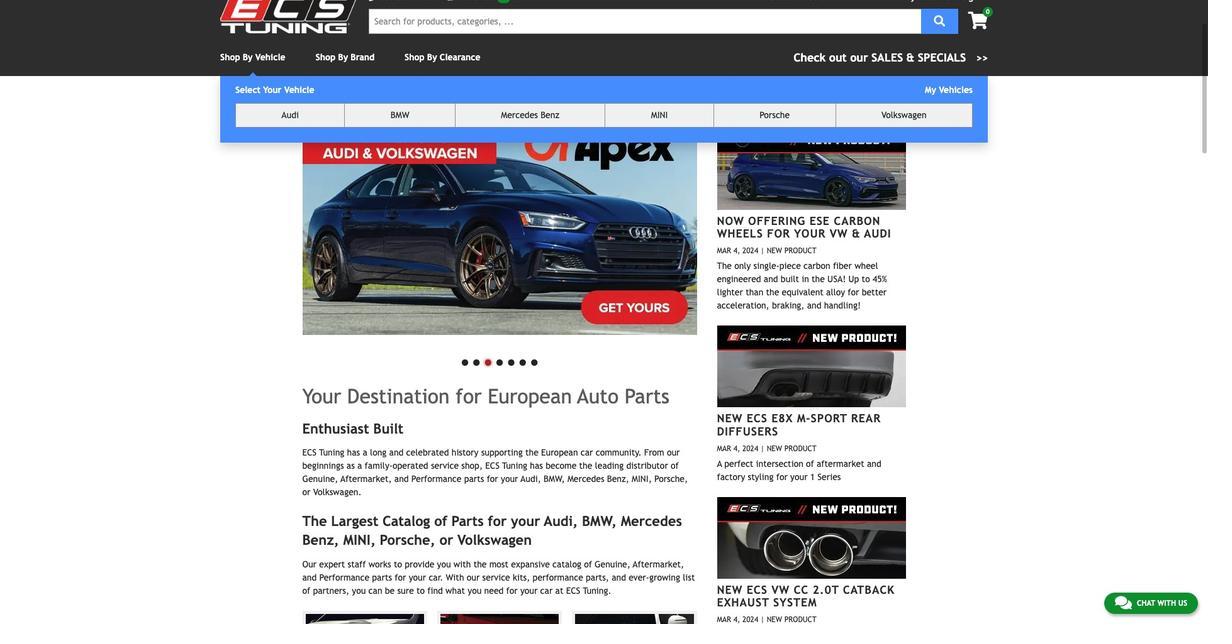 Task type: locate. For each thing, give the bounding box(es) containing it.
0 horizontal spatial or
[[302, 488, 310, 498]]

vag - now offering apex wheels for your audi & vw image
[[302, 106, 697, 335]]

the left 'leading'
[[579, 461, 592, 472]]

shop up select
[[220, 52, 240, 62]]

2024 inside mar 4, 2024 | new product the only single-piece carbon fiber wheel engineered and built in the usa! up to 45% lighter than the equivalent alloy for better acceleration, braking, and handling!
[[742, 247, 758, 256]]

1 vertical spatial performance
[[319, 573, 369, 583]]

has
[[347, 448, 360, 458], [530, 461, 543, 472]]

mercedes left benz
[[501, 110, 538, 120]]

0 horizontal spatial parts
[[451, 514, 484, 530]]

your left the 1
[[790, 472, 808, 482]]

| up intersection
[[761, 445, 765, 453]]

parts inside "our expert staff works to provide you with the most expansive catalog of genuine, aftermarket, and performance parts for your car. with our service kits, performance parts, and ever-growing list of partners, you can be sure to find what you need for your car at ecs tuning."
[[372, 573, 392, 583]]

your inside mar 4, 2024 | new product a perfect intersection of aftermarket and factory styling for your 1 series
[[790, 472, 808, 482]]

1 horizontal spatial the
[[717, 261, 732, 271]]

bmw, down "become"
[[544, 475, 565, 485]]

1 vertical spatial mercedes
[[567, 475, 604, 485]]

0 horizontal spatial genuine,
[[302, 475, 338, 485]]

all
[[890, 112, 900, 119]]

european
[[488, 385, 572, 408], [541, 448, 578, 458]]

1 horizontal spatial shop
[[316, 52, 335, 62]]

1 vertical spatial tuning
[[502, 461, 527, 472]]

acceleration,
[[717, 301, 769, 311]]

mar for now offering ese carbon wheels for your vw & audi
[[717, 247, 731, 256]]

0 horizontal spatial service
[[431, 461, 459, 472]]

exhaust
[[717, 596, 769, 610]]

to
[[862, 274, 870, 285], [394, 560, 402, 570], [417, 586, 425, 596]]

1 horizontal spatial bmw,
[[582, 514, 617, 530]]

1 vertical spatial 4,
[[733, 445, 740, 453]]

shop for shop by clearance
[[405, 52, 424, 62]]

parts right the "auto"
[[625, 385, 669, 408]]

our
[[302, 560, 317, 570]]

sales
[[872, 51, 903, 64]]

service inside "our expert staff works to provide you with the most expansive catalog of genuine, aftermarket, and performance parts for your car. with our service kits, performance parts, and ever-growing list of partners, you can be sure to find what you need for your car at ecs tuning."
[[482, 573, 510, 583]]

search image
[[934, 15, 945, 26]]

2 | from the top
[[761, 445, 765, 453]]

2 2024 from the top
[[742, 445, 758, 453]]

to right up
[[862, 274, 870, 285]]

0 vertical spatial your
[[263, 85, 282, 95]]

what
[[446, 586, 465, 596]]

0 vertical spatial product
[[784, 247, 816, 256]]

european down "• • • • • • •"
[[488, 385, 572, 408]]

audi up wheel
[[864, 227, 891, 240]]

catalog
[[383, 514, 430, 530]]

the
[[717, 261, 732, 271], [302, 514, 327, 530]]

2024 down diffusers
[[742, 445, 758, 453]]

parts down shop,
[[464, 475, 484, 485]]

new ecs e8x m-sport rear diffusers image
[[717, 326, 906, 408]]

0 vertical spatial or
[[302, 488, 310, 498]]

1 vertical spatial &
[[852, 227, 860, 240]]

volkswagen inside the largest catalog of parts for your audi, bmw, mercedes benz, mini, porsche, or volkswagen
[[457, 532, 532, 549]]

by for clearance
[[427, 52, 437, 62]]

1 vertical spatial service
[[482, 573, 510, 583]]

and right aftermarket
[[867, 459, 881, 469]]

0 vertical spatial to
[[862, 274, 870, 285]]

0 horizontal spatial car
[[540, 586, 553, 596]]

2 mar from the top
[[717, 445, 731, 453]]

product
[[784, 247, 816, 256], [784, 445, 816, 453]]

your right select
[[263, 85, 282, 95]]

new inside mar 4, 2024 | new product a perfect intersection of aftermarket and factory styling for your 1 series
[[767, 445, 782, 453]]

your down supporting
[[501, 475, 518, 485]]

1 | from the top
[[761, 247, 765, 256]]

1 vertical spatial with
[[1157, 600, 1176, 608]]

1 vertical spatial aftermarket,
[[633, 560, 684, 570]]

0 vertical spatial 2024
[[742, 247, 758, 256]]

2 • from the left
[[471, 349, 482, 374]]

ecs left news at right
[[778, 106, 803, 123]]

benz, down 'leading'
[[607, 475, 629, 485]]

service inside ecs tuning has a long and celebrated history supporting the european car community. from our beginnings as a family-operated service shop, ecs tuning has become the leading distributor of genuine, aftermarket, and performance parts for your audi, bmw, mercedes benz, mini, porsche, or volkswagen.
[[431, 461, 459, 472]]

1 horizontal spatial benz,
[[607, 475, 629, 485]]

parts down works
[[372, 573, 392, 583]]

distributor
[[626, 461, 668, 472]]

2 4, from the top
[[733, 445, 740, 453]]

mini
[[651, 110, 668, 120]]

3 shop from the left
[[405, 52, 424, 62]]

european up "become"
[[541, 448, 578, 458]]

by up select
[[243, 52, 253, 62]]

shop by vehicle
[[220, 52, 285, 62]]

the left most
[[474, 560, 487, 570]]

vehicle for shop by vehicle
[[255, 52, 285, 62]]

|
[[761, 247, 765, 256], [761, 445, 765, 453]]

mercedes down 'leading'
[[567, 475, 604, 485]]

volkswagen down the my
[[881, 110, 927, 120]]

1 vertical spatial car
[[540, 586, 553, 596]]

alloy
[[826, 288, 845, 298]]

0 vertical spatial aftermarket,
[[340, 475, 392, 485]]

0 horizontal spatial volkswagen
[[457, 532, 532, 549]]

0 horizontal spatial with
[[454, 560, 471, 570]]

0 vertical spatial audi
[[281, 110, 299, 120]]

0 vertical spatial bmw,
[[544, 475, 565, 485]]

product down new ecs e8x m-sport rear diffusers link
[[784, 445, 816, 453]]

1 horizontal spatial with
[[1157, 600, 1176, 608]]

mini, inside ecs tuning has a long and celebrated history supporting the european car community. from our beginnings as a family-operated service shop, ecs tuning has become the leading distributor of genuine, aftermarket, and performance parts for your audi, bmw, mercedes benz, mini, porsche, or volkswagen.
[[632, 475, 652, 485]]

supporting
[[481, 448, 523, 458]]

and down equivalent
[[807, 301, 821, 311]]

2 horizontal spatial to
[[862, 274, 870, 285]]

your up 'enthusiast'
[[302, 385, 341, 408]]

chat
[[1137, 600, 1155, 608]]

vw inside now offering ese carbon wheels for your vw & audi
[[830, 227, 848, 240]]

for down supporting
[[487, 475, 498, 485]]

performance
[[411, 475, 461, 485], [319, 573, 369, 583]]

4, for new ecs e8x m-sport rear diffusers
[[733, 445, 740, 453]]

you left can
[[352, 586, 366, 596]]

4, inside mar 4, 2024 | new product the only single-piece carbon fiber wheel engineered and built in the usa! up to 45% lighter than the equivalent alloy for better acceleration, braking, and handling!
[[733, 247, 740, 256]]

mercedes inside ecs tuning has a long and celebrated history supporting the european car community. from our beginnings as a family-operated service shop, ecs tuning has become the leading distributor of genuine, aftermarket, and performance parts for your audi, bmw, mercedes benz, mini, porsche, or volkswagen.
[[567, 475, 604, 485]]

ecs inside the new ecs e8x m-sport rear diffusers
[[747, 412, 768, 425]]

of up the 1
[[806, 459, 814, 469]]

and right the long
[[389, 448, 404, 458]]

partners,
[[313, 586, 349, 596]]

intersection
[[756, 459, 803, 469]]

4, up perfect
[[733, 445, 740, 453]]

1 horizontal spatial or
[[439, 532, 453, 549]]

• • • • • • •
[[459, 349, 540, 374]]

1 vertical spatial parts
[[372, 573, 392, 583]]

new inside mar 4, 2024 | new product the only single-piece carbon fiber wheel engineered and built in the usa! up to 45% lighter than the equivalent alloy for better acceleration, braking, and handling!
[[767, 247, 782, 256]]

car.
[[429, 573, 443, 583]]

0 vertical spatial audi,
[[521, 475, 541, 485]]

1 horizontal spatial vw
[[830, 227, 848, 240]]

0 link
[[958, 7, 993, 31]]

performance inside ecs tuning has a long and celebrated history supporting the european car community. from our beginnings as a family-operated service shop, ecs tuning has become the leading distributor of genuine, aftermarket, and performance parts for your audi, bmw, mercedes benz, mini, porsche, or volkswagen.
[[411, 475, 461, 485]]

mini, inside the largest catalog of parts for your audi, bmw, mercedes benz, mini, porsche, or volkswagen
[[343, 532, 376, 549]]

fiber
[[833, 261, 852, 271]]

0 horizontal spatial you
[[352, 586, 366, 596]]

aftermarket, up growing
[[633, 560, 684, 570]]

1 horizontal spatial mercedes
[[567, 475, 604, 485]]

piece
[[779, 261, 801, 271]]

catalog
[[552, 560, 581, 570]]

1 vertical spatial audi,
[[544, 514, 578, 530]]

mini, down distributor
[[632, 475, 652, 485]]

1 horizontal spatial you
[[437, 560, 451, 570]]

1 vertical spatial audi
[[864, 227, 891, 240]]

1 horizontal spatial car
[[581, 448, 593, 458]]

bmw,
[[544, 475, 565, 485], [582, 514, 617, 530]]

community.
[[596, 448, 642, 458]]

0 horizontal spatial aftermarket,
[[340, 475, 392, 485]]

0 horizontal spatial a
[[357, 461, 362, 472]]

audi down select your vehicle
[[281, 110, 299, 120]]

0 horizontal spatial &
[[852, 227, 860, 240]]

vehicle up select your vehicle
[[255, 52, 285, 62]]

by for vehicle
[[243, 52, 253, 62]]

at
[[555, 586, 563, 596]]

for down up
[[848, 288, 859, 298]]

1 vertical spatial mini,
[[343, 532, 376, 549]]

& up wheel
[[852, 227, 860, 240]]

shop left brand
[[316, 52, 335, 62]]

benz
[[541, 110, 559, 120]]

&
[[906, 51, 914, 64], [852, 227, 860, 240]]

0 vertical spatial a
[[363, 448, 367, 458]]

1 horizontal spatial porsche,
[[654, 475, 688, 485]]

3 by from the left
[[427, 52, 437, 62]]

0 horizontal spatial by
[[243, 52, 253, 62]]

4, inside mar 4, 2024 | new product a perfect intersection of aftermarket and factory styling for your 1 series
[[733, 445, 740, 453]]

shop left clearance
[[405, 52, 424, 62]]

kits,
[[513, 573, 530, 583]]

0 vertical spatial parts
[[464, 475, 484, 485]]

mar inside mar 4, 2024 | new product the only single-piece carbon fiber wheel engineered and built in the usa! up to 45% lighter than the equivalent alloy for better acceleration, braking, and handling!
[[717, 247, 731, 256]]

porsche,
[[654, 475, 688, 485], [380, 532, 435, 549]]

mercedes down distributor
[[621, 514, 682, 530]]

aftermarket, down family-
[[340, 475, 392, 485]]

mar up a
[[717, 445, 731, 453]]

your down the kits,
[[520, 586, 538, 596]]

0 vertical spatial the
[[717, 261, 732, 271]]

comments image
[[1115, 596, 1132, 611]]

audi
[[281, 110, 299, 120], [864, 227, 891, 240]]

better
[[862, 288, 887, 298]]

2 horizontal spatial by
[[427, 52, 437, 62]]

1 vertical spatial or
[[439, 532, 453, 549]]

2 horizontal spatial your
[[794, 227, 826, 240]]

1 horizontal spatial mini,
[[632, 475, 652, 485]]

your inside now offering ese carbon wheels for your vw & audi
[[794, 227, 826, 240]]

need
[[484, 586, 504, 596]]

1 horizontal spatial parts
[[464, 475, 484, 485]]

product inside mar 4, 2024 | new product a perfect intersection of aftermarket and factory styling for your 1 series
[[784, 445, 816, 453]]

tuning
[[319, 448, 344, 458], [502, 461, 527, 472]]

most
[[489, 560, 508, 570]]

only
[[734, 261, 751, 271]]

mercedes inside the largest catalog of parts for your audi, bmw, mercedes benz, mini, porsche, or volkswagen
[[621, 514, 682, 530]]

or inside ecs tuning has a long and celebrated history supporting the european car community. from our beginnings as a family-operated service shop, ecs tuning has become the leading distributor of genuine, aftermarket, and performance parts for your audi, bmw, mercedes benz, mini, porsche, or volkswagen.
[[302, 488, 310, 498]]

1 vertical spatial benz,
[[302, 532, 339, 549]]

1 product from the top
[[784, 247, 816, 256]]

1 shop from the left
[[220, 52, 240, 62]]

of right distributor
[[671, 461, 679, 472]]

series
[[818, 472, 841, 482]]

1 vertical spatial volkswagen
[[457, 532, 532, 549]]

performance down expert
[[319, 573, 369, 583]]

3 • from the left
[[482, 349, 494, 374]]

and
[[764, 274, 778, 285], [807, 301, 821, 311], [389, 448, 404, 458], [867, 459, 881, 469], [394, 475, 409, 485], [302, 573, 317, 583], [612, 573, 626, 583]]

1 vertical spatial european
[[541, 448, 578, 458]]

the
[[812, 274, 825, 285], [766, 288, 779, 298], [525, 448, 538, 458], [579, 461, 592, 472], [474, 560, 487, 570]]

1 horizontal spatial tuning
[[502, 461, 527, 472]]

or up with
[[439, 532, 453, 549]]

vw up fiber
[[830, 227, 848, 240]]

2 vertical spatial your
[[302, 385, 341, 408]]

0 vertical spatial volkswagen
[[881, 110, 927, 120]]

ecs down supporting
[[485, 461, 499, 472]]

your
[[790, 472, 808, 482], [501, 475, 518, 485], [511, 514, 540, 530], [409, 573, 426, 583], [520, 586, 538, 596]]

| inside mar 4, 2024 | new product a perfect intersection of aftermarket and factory styling for your 1 series
[[761, 445, 765, 453]]

2024 inside mar 4, 2024 | new product a perfect intersection of aftermarket and factory styling for your 1 series
[[742, 445, 758, 453]]

1 horizontal spatial our
[[667, 448, 680, 458]]

ecs left system
[[747, 584, 768, 597]]

parts
[[464, 475, 484, 485], [372, 573, 392, 583]]

0 horizontal spatial tuning
[[319, 448, 344, 458]]

1 horizontal spatial audi,
[[544, 514, 578, 530]]

1 vertical spatial has
[[530, 461, 543, 472]]

audi,
[[521, 475, 541, 485], [544, 514, 578, 530]]

for down intersection
[[776, 472, 788, 482]]

0 vertical spatial &
[[906, 51, 914, 64]]

a right as
[[357, 461, 362, 472]]

vw left cc
[[771, 584, 790, 597]]

4, up only
[[733, 247, 740, 256]]

benz, up our
[[302, 532, 339, 549]]

m-
[[797, 412, 811, 425]]

and down operated
[[394, 475, 409, 485]]

2024 up only
[[742, 247, 758, 256]]

or inside the largest catalog of parts for your audi, bmw, mercedes benz, mini, porsche, or volkswagen
[[439, 532, 453, 549]]

by left brand
[[338, 52, 348, 62]]

a left the long
[[363, 448, 367, 458]]

my
[[925, 85, 936, 95]]

0 vertical spatial vw
[[830, 227, 848, 240]]

with left us
[[1157, 600, 1176, 608]]

1 vertical spatial the
[[302, 514, 327, 530]]

product up the piece
[[784, 247, 816, 256]]

tuning down supporting
[[502, 461, 527, 472]]

mini, down largest at the bottom of page
[[343, 532, 376, 549]]

expansive
[[511, 560, 550, 570]]

with up with
[[454, 560, 471, 570]]

ecs tuning image
[[220, 0, 359, 33]]

2 horizontal spatial mercedes
[[621, 514, 682, 530]]

has up as
[[347, 448, 360, 458]]

1 vertical spatial vehicle
[[284, 85, 314, 95]]

car
[[581, 448, 593, 458], [540, 586, 553, 596]]

1 horizontal spatial audi
[[864, 227, 891, 240]]

1 horizontal spatial your
[[302, 385, 341, 408]]

mar 4, 2024 | new product a perfect intersection of aftermarket and factory styling for your 1 series
[[717, 445, 881, 482]]

e8x
[[771, 412, 793, 425]]

2 by from the left
[[338, 52, 348, 62]]

0 vertical spatial porsche,
[[654, 475, 688, 485]]

benz, inside ecs tuning has a long and celebrated history supporting the european car community. from our beginnings as a family-operated service shop, ecs tuning has become the leading distributor of genuine, aftermarket, and performance parts for your audi, bmw, mercedes benz, mini, porsche, or volkswagen.
[[607, 475, 629, 485]]

of right catalog
[[434, 514, 447, 530]]

for up most
[[488, 514, 507, 530]]

ecs news
[[778, 106, 845, 123]]

| for ecs
[[761, 445, 765, 453]]

1 horizontal spatial performance
[[411, 475, 461, 485]]

cc
[[794, 584, 809, 597]]

your destination for european auto parts
[[302, 385, 669, 408]]

to left the find at the bottom
[[417, 586, 425, 596]]

1 vertical spatial our
[[467, 573, 480, 583]]

2024 for offering
[[742, 247, 758, 256]]

1 by from the left
[[243, 52, 253, 62]]

you
[[437, 560, 451, 570], [352, 586, 366, 596], [468, 586, 482, 596]]

audi, up 'catalog'
[[544, 514, 578, 530]]

genuine,
[[302, 475, 338, 485], [595, 560, 630, 570]]

ever-
[[629, 573, 649, 583]]

and down the single-
[[764, 274, 778, 285]]

aftermarket, inside "our expert staff works to provide you with the most expansive catalog of genuine, aftermarket, and performance parts for your car. with our service kits, performance parts, and ever-growing list of partners, you can be sure to find what you need for your car at ecs tuning."
[[633, 560, 684, 570]]

benz, inside the largest catalog of parts for your audi, bmw, mercedes benz, mini, porsche, or volkswagen
[[302, 532, 339, 549]]

1 vertical spatial |
[[761, 445, 765, 453]]

0 vertical spatial mar
[[717, 247, 731, 256]]

45%
[[873, 274, 887, 285]]

4, for now offering ese carbon wheels for your vw & audi
[[733, 247, 740, 256]]

0 horizontal spatial audi,
[[521, 475, 541, 485]]

mar
[[717, 247, 731, 256], [717, 445, 731, 453]]

audi inside now offering ese carbon wheels for your vw & audi
[[864, 227, 891, 240]]

1 2024 from the top
[[742, 247, 758, 256]]

1 horizontal spatial service
[[482, 573, 510, 583]]

vehicle right select
[[284, 85, 314, 95]]

new ecs e8x m-sport rear diffusers
[[717, 412, 881, 438]]

0 horizontal spatial the
[[302, 514, 327, 530]]

has left "become"
[[530, 461, 543, 472]]

performance inside "our expert staff works to provide you with the most expansive catalog of genuine, aftermarket, and performance parts for your car. with our service kits, performance parts, and ever-growing list of partners, you can be sure to find what you need for your car at ecs tuning."
[[319, 573, 369, 583]]

mar down wheels
[[717, 247, 731, 256]]

0 vertical spatial vehicle
[[255, 52, 285, 62]]

or left the volkswagen.
[[302, 488, 310, 498]]

bmw, up parts,
[[582, 514, 617, 530]]

| up the single-
[[761, 247, 765, 256]]

1 mar from the top
[[717, 247, 731, 256]]

auto
[[577, 385, 619, 408]]

of inside the largest catalog of parts for your audi, bmw, mercedes benz, mini, porsche, or volkswagen
[[434, 514, 447, 530]]

2 product from the top
[[784, 445, 816, 453]]

0 vertical spatial genuine,
[[302, 475, 338, 485]]

shop for shop by vehicle
[[220, 52, 240, 62]]

audi, inside ecs tuning has a long and celebrated history supporting the european car community. from our beginnings as a family-operated service shop, ecs tuning has become the leading distributor of genuine, aftermarket, and performance parts for your audi, bmw, mercedes benz, mini, porsche, or volkswagen.
[[521, 475, 541, 485]]

and down our
[[302, 573, 317, 583]]

genuine, inside "our expert staff works to provide you with the most expansive catalog of genuine, aftermarket, and performance parts for your car. with our service kits, performance parts, and ever-growing list of partners, you can be sure to find what you need for your car at ecs tuning."
[[595, 560, 630, 570]]

ecs right at
[[566, 586, 580, 596]]

1 4, from the top
[[733, 247, 740, 256]]

mar inside mar 4, 2024 | new product a perfect intersection of aftermarket and factory styling for your 1 series
[[717, 445, 731, 453]]

parts down shop,
[[451, 514, 484, 530]]

porsche, down catalog
[[380, 532, 435, 549]]

2 shop from the left
[[316, 52, 335, 62]]

1 vertical spatial to
[[394, 560, 402, 570]]

volkswagen up most
[[457, 532, 532, 549]]

new inside new ecs vw cc 2.0t catback exhaust system
[[717, 584, 743, 597]]

service
[[431, 461, 459, 472], [482, 573, 510, 583]]

porsche, down distributor
[[654, 475, 688, 485]]

new ecs vw cc 2.0t catback exhaust system link
[[717, 584, 895, 610]]

you up car.
[[437, 560, 451, 570]]

or
[[302, 488, 310, 498], [439, 532, 453, 549]]

vw inside new ecs vw cc 2.0t catback exhaust system
[[771, 584, 790, 597]]

for
[[848, 288, 859, 298], [456, 385, 482, 408], [776, 472, 788, 482], [487, 475, 498, 485], [488, 514, 507, 530], [395, 573, 406, 583], [506, 586, 518, 596]]

1 vertical spatial vw
[[771, 584, 790, 597]]

0 vertical spatial performance
[[411, 475, 461, 485]]

tuning up beginnings
[[319, 448, 344, 458]]

operated
[[393, 461, 428, 472]]

0 vertical spatial our
[[667, 448, 680, 458]]

mercedes
[[501, 110, 538, 120], [567, 475, 604, 485], [621, 514, 682, 530]]

our inside "our expert staff works to provide you with the most expansive catalog of genuine, aftermarket, and performance parts for your car. with our service kits, performance parts, and ever-growing list of partners, you can be sure to find what you need for your car at ecs tuning."
[[467, 573, 480, 583]]

the right supporting
[[525, 448, 538, 458]]

the left only
[[717, 261, 732, 271]]

| inside mar 4, 2024 | new product the only single-piece carbon fiber wheel engineered and built in the usa! up to 45% lighter than the equivalent alloy for better acceleration, braking, and handling!
[[761, 247, 765, 256]]

phone image
[[369, 0, 378, 1]]

service up need
[[482, 573, 510, 583]]

1 horizontal spatial to
[[417, 586, 425, 596]]

ecs left e8x
[[747, 412, 768, 425]]

porsche, inside ecs tuning has a long and celebrated history supporting the european car community. from our beginnings as a family-operated service shop, ecs tuning has become the leading distributor of genuine, aftermarket, and performance parts for your audi, bmw, mercedes benz, mini, porsche, or volkswagen.
[[654, 475, 688, 485]]

1 horizontal spatial by
[[338, 52, 348, 62]]

news
[[808, 106, 845, 123]]

0 vertical spatial tuning
[[319, 448, 344, 458]]

for
[[767, 227, 790, 240]]

0 horizontal spatial bmw,
[[544, 475, 565, 485]]

1 vertical spatial bmw,
[[582, 514, 617, 530]]

ecs inside new ecs vw cc 2.0t catback exhaust system
[[747, 584, 768, 597]]

the down the volkswagen.
[[302, 514, 327, 530]]

chat with us link
[[1104, 593, 1198, 615]]

car left at
[[540, 586, 553, 596]]

0 vertical spatial car
[[581, 448, 593, 458]]

genuine, up parts,
[[595, 560, 630, 570]]

product inside mar 4, 2024 | new product the only single-piece carbon fiber wheel engineered and built in the usa! up to 45% lighter than the equivalent alloy for better acceleration, braking, and handling!
[[784, 247, 816, 256]]

audi, down supporting
[[521, 475, 541, 485]]

1 horizontal spatial genuine,
[[595, 560, 630, 570]]

our right with
[[467, 573, 480, 583]]

audi, inside the largest catalog of parts for your audi, bmw, mercedes benz, mini, porsche, or volkswagen
[[544, 514, 578, 530]]

aftermarket,
[[340, 475, 392, 485], [633, 560, 684, 570]]

0 horizontal spatial benz,
[[302, 532, 339, 549]]

performance down celebrated
[[411, 475, 461, 485]]



Task type: vqa. For each thing, say whether or not it's contained in the screenshot.
top box
no



Task type: describe. For each thing, give the bounding box(es) containing it.
new ecs vw cc 2.0t catback exhaust system
[[717, 584, 895, 610]]

shop by clearance link
[[405, 52, 480, 62]]

list
[[683, 573, 695, 583]]

2024 for ecs
[[742, 445, 758, 453]]

of up parts,
[[584, 560, 592, 570]]

your inside ecs tuning has a long and celebrated history supporting the european car community. from our beginnings as a family-operated service shop, ecs tuning has become the leading distributor of genuine, aftermarket, and performance parts for your audi, bmw, mercedes benz, mini, porsche, or volkswagen.
[[501, 475, 518, 485]]

expert
[[319, 560, 345, 570]]

for inside mar 4, 2024 | new product a perfect intersection of aftermarket and factory styling for your 1 series
[[776, 472, 788, 482]]

leading
[[595, 461, 624, 472]]

with inside "our expert staff works to provide you with the most expansive catalog of genuine, aftermarket, and performance parts for your car. with our service kits, performance parts, and ever-growing list of partners, you can be sure to find what you need for your car at ecs tuning."
[[454, 560, 471, 570]]

our expert staff works to provide you with the most expansive catalog of genuine, aftermarket, and performance parts for your car. with our service kits, performance parts, and ever-growing list of partners, you can be sure to find what you need for your car at ecs tuning.
[[302, 560, 695, 596]]

from
[[644, 448, 664, 458]]

vehicles
[[939, 85, 973, 95]]

select
[[235, 85, 261, 95]]

parts inside ecs tuning has a long and celebrated history supporting the european car community. from our beginnings as a family-operated service shop, ecs tuning has become the leading distributor of genuine, aftermarket, and performance parts for your audi, bmw, mercedes benz, mini, porsche, or volkswagen.
[[464, 475, 484, 485]]

carbon
[[803, 261, 830, 271]]

sure
[[397, 586, 414, 596]]

product for your
[[784, 247, 816, 256]]

for inside ecs tuning has a long and celebrated history supporting the european car community. from our beginnings as a family-operated service shop, ecs tuning has become the leading distributor of genuine, aftermarket, and performance parts for your audi, bmw, mercedes benz, mini, porsche, or volkswagen.
[[487, 475, 498, 485]]

for inside the largest catalog of parts for your audi, bmw, mercedes benz, mini, porsche, or volkswagen
[[488, 514, 507, 530]]

of left partners,
[[302, 586, 310, 596]]

now offering ese carbon wheels for your vw & audi link
[[717, 214, 891, 240]]

1 horizontal spatial has
[[530, 461, 543, 472]]

1 • from the left
[[459, 349, 471, 374]]

1 horizontal spatial volkswagen
[[881, 110, 927, 120]]

styling
[[748, 472, 774, 482]]

for up sure
[[395, 573, 406, 583]]

largest
[[331, 514, 378, 530]]

1 vertical spatial a
[[357, 461, 362, 472]]

new inside the new ecs e8x m-sport rear diffusers
[[717, 412, 743, 425]]

2 vertical spatial to
[[417, 586, 425, 596]]

parts inside the largest catalog of parts for your audi, bmw, mercedes benz, mini, porsche, or volkswagen
[[451, 514, 484, 530]]

to inside mar 4, 2024 | new product the only single-piece carbon fiber wheel engineered and built in the usa! up to 45% lighter than the equivalent alloy for better acceleration, braking, and handling!
[[862, 274, 870, 285]]

provide
[[405, 560, 434, 570]]

Search text field
[[369, 9, 921, 34]]

handling!
[[824, 301, 861, 311]]

offering
[[748, 214, 806, 228]]

beginnings
[[302, 461, 344, 472]]

with
[[446, 573, 464, 583]]

mercedes benz
[[501, 110, 559, 120]]

long
[[370, 448, 387, 458]]

family-
[[365, 461, 393, 472]]

ese
[[810, 214, 830, 228]]

0 vertical spatial has
[[347, 448, 360, 458]]

enthusiast
[[302, 421, 369, 437]]

works
[[369, 560, 391, 570]]

single-
[[753, 261, 779, 271]]

up
[[848, 274, 859, 285]]

product for diffusers
[[784, 445, 816, 453]]

of inside mar 4, 2024 | new product a perfect intersection of aftermarket and factory styling for your 1 series
[[806, 459, 814, 469]]

performance
[[533, 573, 583, 583]]

history
[[452, 448, 478, 458]]

your inside the largest catalog of parts for your audi, bmw, mercedes benz, mini, porsche, or volkswagen
[[511, 514, 540, 530]]

catback
[[843, 584, 895, 597]]

diffusers
[[717, 425, 778, 438]]

car inside ecs tuning has a long and celebrated history supporting the european car community. from our beginnings as a family-operated service shop, ecs tuning has become the leading distributor of genuine, aftermarket, and performance parts for your audi, bmw, mercedes benz, mini, porsche, or volkswagen.
[[581, 448, 593, 458]]

bmw
[[391, 110, 409, 120]]

mar for new ecs e8x m-sport rear diffusers
[[717, 445, 731, 453]]

be
[[385, 586, 395, 596]]

vehicle for select your vehicle
[[284, 85, 314, 95]]

0
[[986, 8, 990, 15]]

| for offering
[[761, 247, 765, 256]]

volkswagen.
[[313, 488, 362, 498]]

0 vertical spatial parts
[[625, 385, 669, 408]]

now
[[717, 214, 744, 228]]

and left ever-
[[612, 573, 626, 583]]

the inside "our expert staff works to provide you with the most expansive catalog of genuine, aftermarket, and performance parts for your car. with our service kits, performance parts, and ever-growing list of partners, you can be sure to find what you need for your car at ecs tuning."
[[474, 560, 487, 570]]

in
[[802, 274, 809, 285]]

ecs tuning has a long and celebrated history supporting the european car community. from our beginnings as a family-operated service shop, ecs tuning has become the leading distributor of genuine, aftermarket, and performance parts for your audi, bmw, mercedes benz, mini, porsche, or volkswagen.
[[302, 448, 688, 498]]

ecs up beginnings
[[302, 448, 317, 458]]

wheel
[[855, 261, 878, 271]]

car inside "our expert staff works to provide you with the most expansive catalog of genuine, aftermarket, and performance parts for your car. with our service kits, performance parts, and ever-growing list of partners, you can be sure to find what you need for your car at ecs tuning."
[[540, 586, 553, 596]]

us
[[1178, 600, 1187, 608]]

destination
[[347, 385, 450, 408]]

select your vehicle
[[235, 85, 314, 95]]

european inside ecs tuning has a long and celebrated history supporting the european car community. from our beginnings as a family-operated service shop, ecs tuning has become the leading distributor of genuine, aftermarket, and performance parts for your audi, bmw, mercedes benz, mini, porsche, or volkswagen.
[[541, 448, 578, 458]]

genuine, inside ecs tuning has a long and celebrated history supporting the european car community. from our beginnings as a family-operated service shop, ecs tuning has become the leading distributor of genuine, aftermarket, and performance parts for your audi, bmw, mercedes benz, mini, porsche, or volkswagen.
[[302, 475, 338, 485]]

4 • from the left
[[494, 349, 505, 374]]

the right than
[[766, 288, 779, 298]]

your down provide
[[409, 573, 426, 583]]

than
[[746, 288, 763, 298]]

wheels
[[717, 227, 763, 240]]

equivalent
[[782, 288, 824, 298]]

engineered
[[717, 274, 761, 285]]

specials
[[918, 51, 966, 64]]

as
[[347, 461, 355, 472]]

comments image
[[443, 0, 453, 1]]

system
[[773, 596, 817, 610]]

shop,
[[461, 461, 483, 472]]

the inside the largest catalog of parts for your audi, bmw, mercedes benz, mini, porsche, or volkswagen
[[302, 514, 327, 530]]

& inside now offering ese carbon wheels for your vw & audi
[[852, 227, 860, 240]]

aftermarket, inside ecs tuning has a long and celebrated history supporting the european car community. from our beginnings as a family-operated service shop, ecs tuning has become the leading distributor of genuine, aftermarket, and performance parts for your audi, bmw, mercedes benz, mini, porsche, or volkswagen.
[[340, 475, 392, 485]]

and inside mar 4, 2024 | new product a perfect intersection of aftermarket and factory styling for your 1 series
[[867, 459, 881, 469]]

2 horizontal spatial you
[[468, 586, 482, 596]]

tuning.
[[583, 586, 611, 596]]

porsche
[[760, 110, 790, 120]]

shop by brand link
[[316, 52, 374, 62]]

shopping cart image
[[968, 12, 988, 30]]

now offering ese carbon wheels for your vw & audi image
[[717, 128, 906, 210]]

shop by vehicle link
[[220, 52, 285, 62]]

shop for shop by brand
[[316, 52, 335, 62]]

ecs inside "our expert staff works to provide you with the most expansive catalog of genuine, aftermarket, and performance parts for your car. with our service kits, performance parts, and ever-growing list of partners, you can be sure to find what you need for your car at ecs tuning."
[[566, 586, 580, 596]]

of inside ecs tuning has a long and celebrated history supporting the european car community. from our beginnings as a family-operated service shop, ecs tuning has become the leading distributor of genuine, aftermarket, and performance parts for your audi, bmw, mercedes benz, mini, porsche, or volkswagen.
[[671, 461, 679, 472]]

6 • from the left
[[517, 349, 528, 374]]

our inside ecs tuning has a long and celebrated history supporting the european car community. from our beginnings as a family-operated service shop, ecs tuning has become the leading distributor of genuine, aftermarket, and performance parts for your audi, bmw, mercedes benz, mini, porsche, or volkswagen.
[[667, 448, 680, 458]]

bmw, inside the largest catalog of parts for your audi, bmw, mercedes benz, mini, porsche, or volkswagen
[[582, 514, 617, 530]]

1 horizontal spatial &
[[906, 51, 914, 64]]

2.0t
[[813, 584, 839, 597]]

5 • from the left
[[505, 349, 517, 374]]

7 • from the left
[[528, 349, 540, 374]]

0 vertical spatial european
[[488, 385, 572, 408]]

for down the kits,
[[506, 586, 518, 596]]

the inside mar 4, 2024 | new product the only single-piece carbon fiber wheel engineered and built in the usa! up to 45% lighter than the equivalent alloy for better acceleration, braking, and handling!
[[717, 261, 732, 271]]

factory
[[717, 472, 745, 482]]

for down "• • • • • • •"
[[456, 385, 482, 408]]

growing
[[649, 573, 680, 583]]

my vehicles
[[925, 85, 973, 95]]

find
[[427, 586, 443, 596]]

by for brand
[[338, 52, 348, 62]]

sport
[[811, 412, 847, 425]]

now offering ese carbon wheels for your vw & audi
[[717, 214, 891, 240]]

built
[[781, 274, 799, 285]]

view
[[871, 112, 888, 119]]

rear
[[851, 412, 881, 425]]

porsche, inside the largest catalog of parts for your audi, bmw, mercedes benz, mini, porsche, or volkswagen
[[380, 532, 435, 549]]

carbon
[[834, 214, 881, 228]]

new ecs vw cc 2.0t catback exhaust system image
[[717, 498, 906, 579]]

view all
[[871, 112, 900, 119]]

the right "in"
[[812, 274, 825, 285]]

clearance
[[440, 52, 480, 62]]

1
[[810, 472, 815, 482]]

0 horizontal spatial mercedes
[[501, 110, 538, 120]]

for inside mar 4, 2024 | new product the only single-piece carbon fiber wheel engineered and built in the usa! up to 45% lighter than the equivalent alloy for better acceleration, braking, and handling!
[[848, 288, 859, 298]]

sales & specials
[[872, 51, 966, 64]]

shop by brand
[[316, 52, 374, 62]]

brand
[[351, 52, 374, 62]]

new ecs e8x m-sport rear diffusers link
[[717, 412, 881, 438]]

bmw, inside ecs tuning has a long and celebrated history supporting the european car community. from our beginnings as a family-operated service shop, ecs tuning has become the leading distributor of genuine, aftermarket, and performance parts for your audi, bmw, mercedes benz, mini, porsche, or volkswagen.
[[544, 475, 565, 485]]



